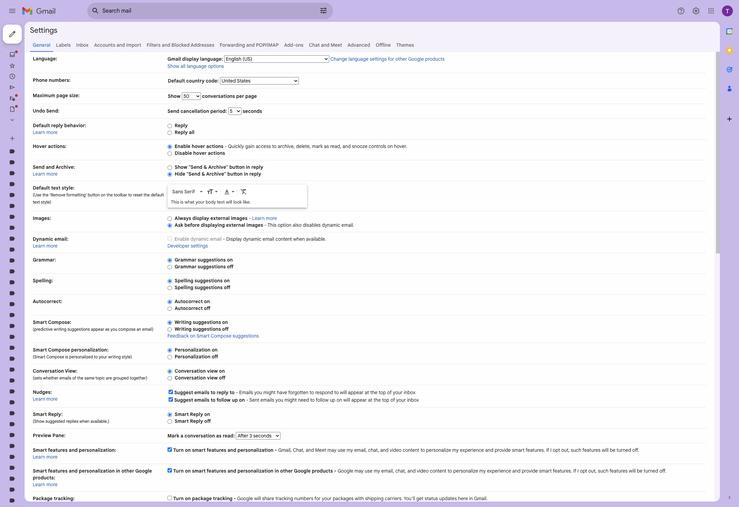 Task type: locate. For each thing, give the bounding box(es) containing it.
off down personalization on
[[212, 354, 218, 360]]

off for spelling suggestions on
[[224, 285, 230, 291]]

reply down send:
[[51, 122, 63, 129]]

0 vertical spatial of
[[72, 376, 76, 381]]

email down displaying
[[210, 236, 222, 242]]

1 horizontal spatial text
[[51, 185, 60, 191]]

more inside the 'send and archive: learn more'
[[46, 171, 58, 177]]

1 vertical spatial you
[[254, 390, 262, 396]]

show down default country code:
[[168, 93, 182, 99]]

this left option
[[268, 222, 276, 228]]

learn down products:
[[33, 482, 45, 488]]

show down gmail
[[167, 63, 179, 69]]

learn inside the 'send and archive: learn more'
[[33, 171, 45, 177]]

suggest up smart reply on
[[174, 397, 193, 403]]

1 follow from the left
[[217, 397, 231, 403]]

smart down preview
[[33, 447, 47, 453]]

0 vertical spatial default
[[168, 78, 185, 84]]

0 horizontal spatial for
[[314, 496, 321, 502]]

turn
[[173, 447, 184, 453], [173, 468, 184, 474], [173, 496, 184, 502]]

& down show "send & archive" button in reply at the left top of the page
[[202, 171, 205, 177]]

reply inside default reply behavior: learn more
[[51, 122, 63, 129]]

1 view from the top
[[207, 368, 218, 374]]

actions for disable
[[208, 150, 225, 156]]

0 vertical spatial grammar
[[175, 257, 196, 263]]

0 vertical spatial content
[[275, 236, 292, 242]]

is left the personalized in the bottom of the page
[[65, 354, 68, 360]]

spelling for spelling suggestions on
[[175, 278, 193, 284]]

send inside the 'send and archive: learn more'
[[33, 164, 45, 170]]

1 vertical spatial provide
[[522, 468, 538, 474]]

smart inside smart compose personalization: (smart compose is personalized to your writing style)
[[33, 347, 47, 353]]

2 enable from the top
[[175, 236, 189, 242]]

when down also
[[293, 236, 305, 242]]

1 vertical spatial archive"
[[206, 171, 226, 177]]

also
[[293, 222, 302, 228]]

learn inside nudges: learn more
[[33, 396, 45, 402]]

Autocorrect off radio
[[167, 306, 172, 311]]

1 vertical spatial chat,
[[395, 468, 406, 474]]

advanced search options image
[[317, 4, 330, 17]]

Always display external images radio
[[167, 216, 172, 221]]

follow down respond
[[316, 397, 329, 403]]

1 enable from the top
[[175, 143, 190, 149]]

-
[[225, 143, 227, 149], [249, 215, 251, 221], [264, 222, 266, 228], [223, 236, 225, 242], [236, 390, 238, 396], [246, 397, 248, 403], [275, 447, 277, 453], [334, 468, 336, 474], [234, 496, 236, 502]]

view for on
[[207, 368, 218, 374]]

writing up 'feedback'
[[175, 326, 192, 332]]

Reply all radio
[[167, 130, 172, 135]]

external down always display external images - learn more
[[226, 222, 245, 228]]

default inside default reply behavior: learn more
[[33, 122, 50, 129]]

and inside the 'send and archive: learn more'
[[46, 164, 55, 170]]

1 horizontal spatial experience
[[487, 468, 511, 474]]

default
[[151, 192, 164, 198]]

2 suggest from the top
[[174, 397, 193, 403]]

ask
[[175, 222, 183, 228]]

personalization down smart features and personalization: learn more
[[79, 468, 115, 474]]

personalization for personalization off
[[175, 354, 210, 360]]

button inside default text style: (use the 'remove formatting' button on the toolbar to reset the default text style)
[[88, 192, 100, 198]]

0 vertical spatial all
[[181, 63, 185, 69]]

0 vertical spatial writing
[[54, 327, 66, 332]]

0 vertical spatial as
[[324, 143, 329, 149]]

when right replies
[[79, 419, 89, 424]]

- left the "sent"
[[246, 397, 248, 403]]

off down grammar suggestions on
[[227, 264, 233, 270]]

learn more link for default reply behavior:
[[33, 129, 58, 135]]

1 spelling from the top
[[175, 278, 193, 284]]

learn up (use
[[33, 171, 45, 177]]

may up with
[[354, 468, 364, 474]]

actions up disable hover actions
[[206, 143, 223, 149]]

as right mark
[[324, 143, 329, 149]]

1 vertical spatial when
[[79, 419, 89, 424]]

content up status
[[430, 468, 446, 474]]

0 vertical spatial chat,
[[368, 447, 379, 453]]

1 vertical spatial appear
[[348, 390, 363, 396]]

smart compose: (predictive writing suggestions appear as you compose an email)
[[33, 319, 153, 332]]

2 turn from the top
[[173, 468, 184, 474]]

send for send and archive: learn more
[[33, 164, 45, 170]]

0 horizontal spatial provide
[[495, 447, 511, 453]]

default reply behavior: learn more
[[33, 122, 86, 135]]

Disable hover actions radio
[[167, 151, 172, 156]]

None search field
[[87, 3, 333, 19]]

1 vertical spatial style)
[[122, 354, 132, 360]]

enable inside enable dynamic email - display dynamic email content when available. developer settings
[[175, 236, 189, 242]]

- left display in the left of the page
[[223, 236, 225, 242]]

hover for disable
[[193, 150, 207, 156]]

0 vertical spatial suggest
[[174, 390, 193, 396]]

display for gmail
[[182, 56, 199, 62]]

0 vertical spatial you
[[111, 327, 117, 332]]

2 horizontal spatial you
[[275, 397, 283, 403]]

language down gmail display language:
[[187, 63, 207, 69]]

1 horizontal spatial video
[[417, 468, 429, 474]]

Enable hover actions radio
[[167, 144, 172, 149]]

1 grammar from the top
[[175, 257, 196, 263]]

reply down access
[[251, 164, 263, 170]]

is inside smart compose personalization: (smart compose is personalized to your writing style)
[[65, 354, 68, 360]]

Reply radio
[[167, 123, 172, 129]]

conversation up the conversation view off
[[175, 368, 206, 374]]

smart inside smart features and personalization in other google products: learn more
[[33, 468, 47, 474]]

of inside conversation view: (sets whether emails of the same topic are grouped together)
[[72, 376, 76, 381]]

0 vertical spatial hover
[[192, 143, 205, 149]]

1 horizontal spatial might
[[285, 397, 297, 403]]

grammar
[[175, 257, 196, 263], [175, 264, 196, 270]]

and inside smart features and personalization: learn more
[[69, 447, 78, 453]]

all
[[181, 63, 185, 69], [189, 129, 194, 135]]

personalization left the gmail,
[[237, 447, 273, 453]]

page right per
[[245, 93, 257, 99]]

off down conversation view on
[[219, 375, 225, 381]]

suggestions for spelling suggestions on
[[195, 278, 223, 284]]

0 vertical spatial meet
[[331, 42, 342, 48]]

smart for smart reply on
[[175, 411, 189, 418]]

personalization inside smart features and personalization in other google products: learn more
[[79, 468, 115, 474]]

1 vertical spatial autocorrect
[[175, 305, 203, 312]]

always display external images - learn more
[[175, 215, 277, 221]]

add-
[[284, 42, 295, 48]]

1 horizontal spatial up
[[330, 397, 335, 403]]

products
[[425, 56, 445, 62], [312, 468, 333, 474]]

video up turn on smart features and personalization in other google products - google may use my email, chat, and video content to personalize my experience and provide smart features. if i opt out, such features will be turned off.
[[390, 447, 402, 453]]

personalization: up the personalized in the bottom of the page
[[71, 347, 108, 353]]

2 email from the left
[[263, 236, 274, 242]]

2 horizontal spatial text
[[217, 199, 225, 205]]

package tracking:
[[33, 496, 75, 502]]

default text style: (use the 'remove formatting' button on the toolbar to reset the default text style)
[[33, 185, 164, 205]]

a
[[180, 433, 183, 439]]

off
[[227, 264, 233, 270], [224, 285, 230, 291], [204, 305, 210, 312], [222, 326, 229, 332], [212, 354, 218, 360], [219, 375, 225, 381], [204, 418, 211, 424]]

external up displaying
[[210, 215, 230, 221]]

1 suggest from the top
[[174, 390, 193, 396]]

Hide "Send & Archive" button in reply radio
[[167, 172, 172, 177]]

1 vertical spatial all
[[189, 129, 194, 135]]

hover
[[33, 143, 47, 149]]

0 vertical spatial personalization:
[[71, 347, 108, 353]]

shipping
[[365, 496, 384, 502]]

archive" for show
[[208, 164, 228, 170]]

support image
[[677, 7, 685, 15]]

display up the show all language options
[[182, 56, 199, 62]]

gmail image
[[22, 4, 59, 18]]

default inside default text style: (use the 'remove formatting' button on the toolbar to reset the default text style)
[[33, 185, 50, 191]]

features inside smart features and personalization: learn more
[[48, 447, 68, 453]]

0 vertical spatial external
[[210, 215, 230, 221]]

view down conversation view on
[[207, 375, 218, 381]]

1 horizontal spatial is
[[180, 199, 183, 205]]

learn up hover
[[33, 129, 45, 135]]

"send down disable hover actions
[[189, 164, 202, 170]]

might down suggest emails to reply to - emails you might have forgotten to respond to will appear at the top of your inbox
[[285, 397, 297, 403]]

personalized
[[69, 354, 93, 360]]

learn more link for smart features and personalization:
[[33, 454, 58, 460]]

learn inside dynamic email: learn more
[[33, 243, 45, 249]]

smart up the (smart at the left bottom of the page
[[33, 347, 47, 353]]

1 turn from the top
[[173, 447, 184, 453]]

learn more link up "ask before displaying external images - this option also disables dynamic email."
[[252, 215, 277, 221]]

smart reply on
[[175, 411, 210, 418]]

(sets
[[33, 376, 42, 381]]

(predictive
[[33, 327, 53, 332]]

all for reply
[[189, 129, 194, 135]]

2 vertical spatial compose
[[46, 354, 64, 360]]

turn on smart features and personalization in other google products - google may use my email, chat, and video content to personalize my experience and provide smart features. if i opt out, such features will be turned off.
[[173, 468, 666, 474]]

2 vertical spatial turn
[[173, 496, 184, 502]]

turn for turn on smart features and personalization - gmail, chat, and meet may use my email, chat, and video content to personalize my experience and provide smart features. if i opt out, such features will be turned off.
[[173, 447, 184, 453]]

1 horizontal spatial this
[[268, 222, 276, 228]]

1 vertical spatial meet
[[315, 447, 326, 453]]

view up the conversation view off
[[207, 368, 218, 374]]

2 view from the top
[[207, 375, 218, 381]]

0 vertical spatial button
[[229, 164, 245, 170]]

1 vertical spatial actions
[[208, 150, 225, 156]]

preview
[[33, 433, 51, 439]]

smart inside smart compose: (predictive writing suggestions appear as you compose an email)
[[33, 319, 47, 325]]

images
[[231, 215, 248, 221], [246, 222, 263, 228]]

display for always
[[192, 215, 209, 221]]

dynamic left email.
[[322, 222, 340, 228]]

spelling suggestions on
[[175, 278, 230, 284]]

conversation up whether
[[33, 368, 64, 374]]

learn more link for smart features and personalization in other google products:
[[33, 482, 58, 488]]

spelling for spelling suggestions off
[[175, 285, 193, 291]]

reply up "reply all"
[[175, 122, 188, 129]]

0 vertical spatial display
[[182, 56, 199, 62]]

1 vertical spatial use
[[365, 468, 372, 474]]

when inside enable dynamic email - display dynamic email content when available. developer settings
[[293, 236, 305, 242]]

filters
[[147, 42, 161, 48]]

conversation for conversation view: (sets whether emails of the same topic are grouped together)
[[33, 368, 64, 374]]

1 vertical spatial if
[[573, 468, 576, 474]]

1 horizontal spatial when
[[293, 236, 305, 242]]

smart for smart compose: (predictive writing suggestions appear as you compose an email)
[[33, 319, 47, 325]]

more down preview pane:
[[46, 454, 58, 460]]

features
[[48, 447, 68, 453], [207, 447, 226, 453], [582, 447, 601, 453], [48, 468, 68, 474], [207, 468, 226, 474], [610, 468, 628, 474]]

reply:
[[48, 411, 63, 418]]

off up writing suggestions on
[[204, 305, 210, 312]]

more inside smart features and personalization: learn more
[[46, 454, 58, 460]]

provide
[[495, 447, 511, 453], [522, 468, 538, 474]]

grammar suggestions off
[[175, 264, 233, 270]]

autocorrect up the autocorrect off
[[175, 299, 203, 305]]

mark a conversation as read:
[[167, 433, 236, 439]]

main menu image
[[8, 7, 16, 15]]

conversations
[[202, 93, 235, 99]]

off.
[[632, 447, 639, 453], [659, 468, 666, 474]]

you up the "sent"
[[254, 390, 262, 396]]

an
[[137, 327, 141, 332]]

maximum page size:
[[33, 92, 80, 99]]

ons
[[295, 42, 303, 48]]

language down advanced
[[348, 56, 368, 62]]

0 vertical spatial features.
[[526, 447, 545, 453]]

1 vertical spatial inbox
[[407, 397, 419, 403]]

0 vertical spatial send
[[167, 108, 179, 114]]

meet
[[331, 42, 342, 48], [315, 447, 326, 453]]

0 horizontal spatial experience
[[460, 447, 484, 453]]

emails right the "sent"
[[260, 397, 274, 403]]

labels
[[56, 42, 71, 48]]

smart for smart reply off
[[175, 418, 189, 424]]

smart up products:
[[33, 468, 47, 474]]

more inside default reply behavior: learn more
[[46, 129, 58, 135]]

show for show
[[168, 93, 182, 99]]

0 vertical spatial email,
[[354, 447, 367, 453]]

body
[[206, 199, 216, 205]]

smart inside smart features and personalization: learn more
[[33, 447, 47, 453]]

1 horizontal spatial off.
[[659, 468, 666, 474]]

smart for smart compose personalization: (smart compose is personalized to your writing style)
[[33, 347, 47, 353]]

writing for writing suggestions off
[[175, 326, 192, 332]]

learn more link down archive: in the top of the page
[[33, 171, 58, 177]]

more down archive: in the top of the page
[[46, 171, 58, 177]]

0 horizontal spatial as
[[105, 327, 110, 332]]

smart up (predictive
[[33, 319, 47, 325]]

text
[[51, 185, 60, 191], [217, 199, 225, 205], [33, 200, 40, 205]]

smart up (show
[[33, 411, 47, 418]]

writing suggestions off
[[175, 326, 229, 332]]

smart right 'smart reply off' radio
[[175, 418, 189, 424]]

smart right smart reply on option
[[175, 411, 189, 418]]

gmail display language:
[[167, 56, 223, 62]]

same
[[84, 376, 94, 381]]

default left country
[[168, 78, 185, 84]]

available.)
[[90, 419, 109, 424]]

suggest down the conversation view off
[[174, 390, 193, 396]]

show up hide
[[175, 164, 187, 170]]

personalize up turn on smart features and personalization in other google products - google may use my email, chat, and video content to personalize my experience and provide smart features. if i opt out, such features will be turned off.
[[426, 447, 451, 453]]

gmail,
[[278, 447, 292, 453]]

0 horizontal spatial is
[[65, 354, 68, 360]]

display
[[182, 56, 199, 62], [192, 215, 209, 221]]

in inside smart features and personalization in other google products: learn more
[[116, 468, 120, 474]]

0 horizontal spatial be
[[610, 447, 615, 453]]

compose up the personalized in the bottom of the page
[[48, 347, 70, 353]]

to inside smart compose personalization: (smart compose is personalized to your writing style)
[[94, 354, 98, 360]]

navigation
[[0, 22, 82, 507]]

disable
[[175, 150, 192, 156]]

suggest for suggest emails to reply to - emails you might have forgotten to respond to will appear at the top of your inbox
[[174, 390, 193, 396]]

1 horizontal spatial may
[[354, 468, 364, 474]]

page left size:
[[56, 92, 68, 99]]

inbox
[[76, 42, 89, 48]]

sent
[[249, 397, 259, 403]]

0 vertical spatial writing
[[175, 319, 192, 325]]

for
[[388, 56, 394, 62], [314, 496, 321, 502]]

you down have
[[275, 397, 283, 403]]

like.
[[243, 199, 251, 205]]

0 vertical spatial compose
[[211, 333, 231, 339]]

None checkbox
[[168, 390, 173, 394], [167, 448, 172, 452], [168, 390, 173, 394], [167, 448, 172, 452]]

1 vertical spatial products
[[312, 468, 333, 474]]

up down respond
[[330, 397, 335, 403]]

respond
[[315, 390, 333, 396]]

Ask before displaying external images radio
[[167, 223, 172, 228]]

0 vertical spatial archive"
[[208, 164, 228, 170]]

1 personalization from the top
[[175, 347, 210, 353]]

advanced link
[[348, 42, 370, 48]]

archive" for hide
[[206, 171, 226, 177]]

and
[[116, 42, 125, 48], [162, 42, 170, 48], [246, 42, 255, 48], [321, 42, 329, 48], [342, 143, 351, 149], [46, 164, 55, 170], [69, 447, 78, 453], [227, 447, 236, 453], [306, 447, 314, 453], [380, 447, 388, 453], [485, 447, 493, 453], [69, 468, 78, 474], [227, 468, 236, 474], [407, 468, 416, 474], [512, 468, 521, 474]]

1 writing from the top
[[175, 319, 192, 325]]

0 vertical spatial off.
[[632, 447, 639, 453]]

0 vertical spatial video
[[390, 447, 402, 453]]

default up (use
[[33, 185, 50, 191]]

you inside smart compose: (predictive writing suggestions appear as you compose an email)
[[111, 327, 117, 332]]

smart compose personalization: (smart compose is personalized to your writing style)
[[33, 347, 132, 360]]

- left the gmail,
[[275, 447, 277, 453]]

enable up developer
[[175, 236, 189, 242]]

emails inside conversation view: (sets whether emails of the same topic are grouped together)
[[59, 376, 71, 381]]

emails down view:
[[59, 376, 71, 381]]

2 grammar from the top
[[175, 264, 196, 270]]

actions up show "send & archive" button in reply at the left top of the page
[[208, 150, 225, 156]]

images:
[[33, 215, 51, 221]]

learn more link down the 'nudges:'
[[33, 396, 58, 402]]

spelling right spelling suggestions off option
[[175, 285, 193, 291]]

suggestions
[[198, 257, 226, 263], [198, 264, 226, 270], [195, 278, 223, 284], [195, 285, 223, 291], [193, 319, 221, 325], [193, 326, 221, 332], [67, 327, 90, 332], [233, 333, 259, 339]]

forwarding and pop/imap
[[220, 42, 279, 48]]

more up hover actions:
[[46, 129, 58, 135]]

send up reply option
[[167, 108, 179, 114]]

appear inside smart compose: (predictive writing suggestions appear as you compose an email)
[[91, 327, 104, 332]]

0 horizontal spatial all
[[181, 63, 185, 69]]

enable up disable
[[175, 143, 190, 149]]

off up mark a conversation as read:
[[204, 418, 211, 424]]

sans serif option
[[171, 188, 199, 195]]

displaying
[[201, 222, 225, 228]]

0 horizontal spatial content
[[275, 236, 292, 242]]

personalization off
[[175, 354, 218, 360]]

conversation inside conversation view: (sets whether emails of the same topic are grouped together)
[[33, 368, 64, 374]]

off for smart reply on
[[204, 418, 211, 424]]

you for as
[[111, 327, 117, 332]]

None checkbox
[[167, 236, 172, 241], [168, 397, 173, 402], [167, 468, 172, 473], [167, 496, 172, 501], [167, 236, 172, 241], [168, 397, 173, 402], [167, 468, 172, 473], [167, 496, 172, 501]]

follow left the "sent"
[[217, 397, 231, 403]]

2 autocorrect from the top
[[175, 305, 203, 312]]

0 horizontal spatial email,
[[354, 447, 367, 453]]

more inside smart features and personalization in other google products: learn more
[[46, 482, 58, 488]]

tracking right share
[[275, 496, 293, 502]]

actions
[[206, 143, 223, 149], [208, 150, 225, 156]]

default for default country code:
[[168, 78, 185, 84]]

this
[[171, 199, 179, 205], [268, 222, 276, 228]]

grammar for grammar suggestions on
[[175, 257, 196, 263]]

Personalization off radio
[[167, 355, 172, 360]]

may right chat,
[[327, 447, 336, 453]]

enable for enable hover actions
[[175, 143, 190, 149]]

writing
[[175, 319, 192, 325], [175, 326, 192, 332]]

default for default reply behavior: learn more
[[33, 122, 50, 129]]

1 horizontal spatial out,
[[588, 468, 597, 474]]

up
[[232, 397, 238, 403], [330, 397, 335, 403]]

2 spelling from the top
[[175, 285, 193, 291]]

reply
[[175, 122, 188, 129], [175, 129, 188, 135], [190, 411, 203, 418], [190, 418, 203, 424]]

enable for enable dynamic email
[[175, 236, 189, 242]]

forwarding and pop/imap link
[[220, 42, 279, 48]]

use
[[338, 447, 345, 453], [365, 468, 372, 474]]

you'll
[[404, 496, 415, 502]]

0 vertical spatial spelling
[[175, 278, 193, 284]]

this down sans
[[171, 199, 179, 205]]

0 vertical spatial when
[[293, 236, 305, 242]]

0 vertical spatial &
[[204, 164, 207, 170]]

tracking right package
[[213, 496, 232, 502]]

1 vertical spatial &
[[202, 171, 205, 177]]

0 horizontal spatial dynamic
[[191, 236, 209, 242]]

archive" down show "send & archive" button in reply at the left top of the page
[[206, 171, 226, 177]]

suggest
[[174, 390, 193, 396], [174, 397, 193, 403]]

per
[[236, 93, 244, 99]]

follow
[[217, 397, 231, 403], [316, 397, 329, 403]]

0 vertical spatial such
[[571, 447, 581, 453]]

more down products:
[[46, 482, 58, 488]]

(use
[[33, 192, 41, 198]]

1 horizontal spatial opt
[[580, 468, 587, 474]]

smart for smart reply: (show suggested replies when available.)
[[33, 411, 47, 418]]

dynamic up the developer settings "link"
[[191, 236, 209, 242]]

1 vertical spatial for
[[314, 496, 321, 502]]

suggestions inside smart compose: (predictive writing suggestions appear as you compose an email)
[[67, 327, 90, 332]]

feedback on smart compose suggestions link
[[167, 333, 259, 339]]

2 personalization from the top
[[175, 354, 210, 360]]

grammar right grammar suggestions off option
[[175, 264, 196, 270]]

content up turn on smart features and personalization in other google products - google may use my email, chat, and video content to personalize my experience and provide smart features. if i opt out, such features will be turned off.
[[403, 447, 419, 453]]

conversation for conversation view off
[[175, 375, 206, 381]]

controls
[[369, 143, 386, 149]]

spelling right spelling suggestions on radio
[[175, 278, 193, 284]]

what
[[185, 199, 194, 205]]

1 horizontal spatial follow
[[316, 397, 329, 403]]

1 vertical spatial out,
[[588, 468, 597, 474]]

learn down dynamic at the top of the page
[[33, 243, 45, 249]]

labels link
[[56, 42, 71, 48]]

autocorrect for autocorrect off
[[175, 305, 203, 312]]

addresses
[[191, 42, 214, 48]]

1 vertical spatial default
[[33, 122, 50, 129]]

"send right hide
[[187, 171, 200, 177]]

smart for smart features and personalization: learn more
[[33, 447, 47, 453]]

tab list
[[720, 22, 739, 483]]

learn
[[33, 129, 45, 135], [33, 171, 45, 177], [252, 215, 265, 221], [33, 243, 45, 249], [33, 396, 45, 402], [33, 454, 45, 460], [33, 482, 45, 488]]

compose down writing suggestions off
[[211, 333, 231, 339]]

send for send cancellation period:
[[167, 108, 179, 114]]

Spelling suggestions off radio
[[167, 286, 172, 291]]

general link
[[33, 42, 50, 48]]

1 horizontal spatial such
[[598, 468, 608, 474]]

more
[[46, 129, 58, 135], [46, 171, 58, 177], [266, 215, 277, 221], [46, 243, 58, 249], [46, 396, 58, 402], [46, 454, 58, 460], [46, 482, 58, 488]]

style) down (use
[[41, 200, 51, 205]]

settings
[[370, 56, 387, 62], [191, 243, 208, 249]]

smart inside smart reply: (show suggested replies when available.)
[[33, 411, 47, 418]]

change
[[330, 56, 347, 62]]

suggestions for writing suggestions off
[[193, 326, 221, 332]]

0 horizontal spatial turned
[[617, 447, 631, 453]]

0 horizontal spatial up
[[232, 397, 238, 403]]

Smart Reply off radio
[[167, 419, 172, 424]]

actions for enable
[[206, 143, 223, 149]]

3 turn from the top
[[173, 496, 184, 502]]

suggestions for grammar suggestions off
[[198, 264, 226, 270]]

2 writing from the top
[[175, 326, 192, 332]]

0 vertical spatial experience
[[460, 447, 484, 453]]

1 vertical spatial show
[[168, 93, 182, 99]]

writing down compose:
[[54, 327, 66, 332]]

your inside smart compose personalization: (smart compose is personalized to your writing style)
[[99, 354, 107, 360]]

0 vertical spatial personalize
[[426, 447, 451, 453]]

show for show all language options
[[167, 63, 179, 69]]

settings inside enable dynamic email - display dynamic email content when available. developer settings
[[191, 243, 208, 249]]

- inside enable dynamic email - display dynamic email content when available. developer settings
[[223, 236, 225, 242]]

1 horizontal spatial email,
[[381, 468, 394, 474]]

text up 'remove
[[51, 185, 60, 191]]

themes link
[[396, 42, 414, 48]]

are
[[106, 376, 112, 381]]

1 autocorrect from the top
[[175, 299, 203, 305]]

reply
[[51, 122, 63, 129], [251, 164, 263, 170], [249, 171, 261, 177], [217, 390, 228, 396]]

personalization: inside smart compose personalization: (smart compose is personalized to your writing style)
[[71, 347, 108, 353]]

google inside smart features and personalization in other google products: learn more
[[135, 468, 152, 474]]

turned
[[617, 447, 631, 453], [644, 468, 658, 474]]



Task type: vqa. For each thing, say whether or not it's contained in the screenshot.
bottommost Personalization
yes



Task type: describe. For each thing, give the bounding box(es) containing it.
- right package
[[234, 496, 236, 502]]

suggested
[[45, 419, 65, 424]]

whether
[[43, 376, 58, 381]]

learn more link for send and archive:
[[33, 171, 58, 177]]

feedback on smart compose suggestions
[[167, 333, 259, 339]]

remove formatting ‪(⌘\)‬ image
[[240, 188, 247, 195]]

1 horizontal spatial chat,
[[395, 468, 406, 474]]

turn for turn on smart features and personalization in other google products - google may use my email, chat, and video content to personalize my experience and provide smart features. if i opt out, such features will be turned off.
[[173, 468, 184, 474]]

get
[[416, 496, 423, 502]]

off for conversation view on
[[219, 375, 225, 381]]

email.
[[341, 222, 354, 228]]

learn up "ask before displaying external images - this option also disables dynamic email."
[[252, 215, 265, 221]]

filters and blocked addresses
[[147, 42, 214, 48]]

& for hide
[[202, 171, 205, 177]]

0 horizontal spatial language
[[187, 63, 207, 69]]

2 vertical spatial content
[[430, 468, 446, 474]]

off for writing suggestions on
[[222, 326, 229, 332]]

autocorrect off
[[175, 305, 210, 312]]

before
[[184, 222, 200, 228]]

replies
[[66, 419, 78, 424]]

personalization for turn on smart features and personalization -
[[237, 447, 273, 453]]

0 horizontal spatial if
[[546, 447, 549, 453]]

country
[[186, 78, 205, 84]]

formatting options toolbar
[[170, 185, 305, 198]]

0 horizontal spatial video
[[390, 447, 402, 453]]

reset
[[133, 192, 143, 198]]

smart features and personalization: learn more
[[33, 447, 116, 460]]

autocorrect on
[[175, 299, 210, 305]]

0 vertical spatial settings
[[370, 56, 387, 62]]

- up turn on package tracking - google will share tracking numbers for your packages with shipping carriers. you'll get status updates here in gmail.
[[334, 468, 336, 474]]

show for show "send & archive" button in reply
[[175, 164, 187, 170]]

grammar for grammar suggestions off
[[175, 264, 196, 270]]

"send for hide
[[187, 171, 200, 177]]

grammar suggestions on
[[175, 257, 233, 263]]

1 up from the left
[[232, 397, 238, 403]]

the inside conversation view: (sets whether emails of the same topic are grouped together)
[[77, 376, 83, 381]]

always
[[175, 215, 191, 221]]

you for emails
[[254, 390, 262, 396]]

spelling suggestions off
[[175, 285, 230, 291]]

feedback
[[167, 333, 189, 339]]

toolbar
[[114, 192, 127, 198]]

dynamic
[[33, 236, 53, 242]]

personalization for personalization on
[[175, 347, 210, 353]]

0 horizontal spatial this
[[171, 199, 179, 205]]

2 horizontal spatial dynamic
[[322, 222, 340, 228]]

smart reply off
[[175, 418, 211, 424]]

0 vertical spatial top
[[379, 390, 386, 396]]

turn for turn on package tracking - google will share tracking numbers for your packages with shipping carriers. you'll get status updates here in gmail.
[[173, 496, 184, 502]]

2 vertical spatial appear
[[351, 397, 367, 403]]

0 vertical spatial turned
[[617, 447, 631, 453]]

turn on package tracking - google will share tracking numbers for your packages with shipping carriers. you'll get status updates here in gmail.
[[173, 496, 488, 502]]

all for show
[[181, 63, 185, 69]]

default for default text style: (use the 'remove formatting' button on the toolbar to reset the default text style)
[[33, 185, 50, 191]]

preview pane:
[[33, 433, 65, 439]]

0 vertical spatial opt
[[553, 447, 560, 453]]

0 horizontal spatial text
[[33, 200, 40, 205]]

on inside default text style: (use the 'remove formatting' button on the toolbar to reset the default text style)
[[101, 192, 106, 198]]

writing for writing suggestions on
[[175, 319, 192, 325]]

reply right reply all option
[[175, 129, 188, 135]]

updates
[[439, 496, 457, 502]]

2 follow from the left
[[316, 397, 329, 403]]

conversation
[[185, 433, 215, 439]]

1 vertical spatial might
[[285, 397, 297, 403]]

1 horizontal spatial if
[[573, 468, 576, 474]]

smart down writing suggestions off
[[196, 333, 210, 339]]

more inside dynamic email: learn more
[[46, 243, 58, 249]]

Show "Send & Archive" button in reply radio
[[167, 165, 172, 170]]

0 vertical spatial at
[[365, 390, 369, 396]]

ask before displaying external images - this option also disables dynamic email.
[[175, 222, 354, 228]]

1 horizontal spatial content
[[403, 447, 419, 453]]

advanced
[[348, 42, 370, 48]]

1 vertical spatial experience
[[487, 468, 511, 474]]

status
[[425, 496, 438, 502]]

learn more link for dynamic email:
[[33, 243, 58, 249]]

1 vertical spatial at
[[368, 397, 372, 403]]

0 horizontal spatial may
[[327, 447, 336, 453]]

blocked
[[171, 42, 190, 48]]

settings image
[[692, 7, 700, 15]]

search mail image
[[89, 5, 102, 17]]

accounts and import
[[94, 42, 141, 48]]

1 vertical spatial video
[[417, 468, 429, 474]]

writing inside smart compose: (predictive writing suggestions appear as you compose an email)
[[54, 327, 66, 332]]

0 vertical spatial provide
[[495, 447, 511, 453]]

reply up formatting options toolbar
[[249, 171, 261, 177]]

other inside smart features and personalization in other google products: learn more
[[121, 468, 134, 474]]

formatting'
[[66, 192, 87, 198]]

suggestions for writing suggestions on
[[193, 319, 221, 325]]

0 horizontal spatial use
[[338, 447, 345, 453]]

Grammar suggestions off radio
[[167, 265, 172, 270]]

conversation for conversation view on
[[175, 368, 206, 374]]

learn inside smart features and personalization in other google products: learn more
[[33, 482, 45, 488]]

smart features and personalization in other google products: learn more
[[33, 468, 152, 488]]

period:
[[210, 108, 227, 114]]

spelling:
[[33, 278, 53, 284]]

1 horizontal spatial dynamic
[[243, 236, 261, 242]]

1 horizontal spatial turned
[[644, 468, 658, 474]]

- up "ask before displaying external images - this option also disables dynamic email."
[[249, 215, 251, 221]]

Conversation view on radio
[[167, 369, 172, 374]]

1 vertical spatial images
[[246, 222, 263, 228]]

0 horizontal spatial products
[[312, 468, 333, 474]]

1 vertical spatial of
[[387, 390, 392, 396]]

view for off
[[207, 375, 218, 381]]

style) inside default text style: (use the 'remove formatting' button on the toolbar to reset the default text style)
[[41, 200, 51, 205]]

1 vertical spatial opt
[[580, 468, 587, 474]]

writing suggestions on
[[175, 319, 228, 325]]

emails up smart reply on
[[194, 397, 209, 403]]

Smart Reply on radio
[[167, 412, 172, 418]]

learn inside default reply behavior: learn more
[[33, 129, 45, 135]]

1 vertical spatial external
[[226, 222, 245, 228]]

button for show "send & archive" button in reply
[[229, 164, 245, 170]]

1 horizontal spatial other
[[280, 468, 293, 474]]

email:
[[54, 236, 68, 242]]

emails down the conversation view off
[[194, 390, 209, 396]]

1 vertical spatial be
[[637, 468, 642, 474]]

2 horizontal spatial other
[[395, 56, 407, 62]]

0 vertical spatial inbox
[[404, 390, 416, 396]]

1 vertical spatial personalize
[[453, 468, 478, 474]]

grammar:
[[33, 257, 56, 263]]

0 horizontal spatial features.
[[526, 447, 545, 453]]

0 vertical spatial i
[[550, 447, 552, 453]]

serif
[[184, 189, 195, 195]]

sans serif
[[172, 189, 195, 195]]

"send for show
[[189, 164, 202, 170]]

2 vertical spatial you
[[275, 397, 283, 403]]

0 vertical spatial is
[[180, 199, 183, 205]]

2 tracking from the left
[[275, 496, 293, 502]]

when inside smart reply: (show suggested replies when available.)
[[79, 419, 89, 424]]

hover.
[[394, 143, 407, 149]]

0 vertical spatial images
[[231, 215, 248, 221]]

(show
[[33, 419, 44, 424]]

reply left emails
[[217, 390, 228, 396]]

suggestions for spelling suggestions off
[[195, 285, 223, 291]]

Personalization on radio
[[167, 348, 172, 353]]

phone
[[33, 77, 48, 83]]

learn inside smart features and personalization: learn more
[[33, 454, 45, 460]]

1 vertical spatial i
[[577, 468, 579, 474]]

conversation view on
[[175, 368, 225, 374]]

off for grammar suggestions on
[[227, 264, 233, 270]]

options
[[208, 63, 224, 69]]

Spelling suggestions on radio
[[167, 279, 172, 284]]

nudges: learn more
[[33, 389, 58, 402]]

1 horizontal spatial as
[[216, 433, 222, 439]]

1 tracking from the left
[[213, 496, 232, 502]]

1 horizontal spatial for
[[388, 56, 394, 62]]

1 horizontal spatial features.
[[553, 468, 572, 474]]

archive:
[[56, 164, 75, 170]]

send:
[[46, 108, 59, 114]]

Writing suggestions off radio
[[167, 327, 172, 332]]

Search mail text field
[[102, 8, 300, 14]]

1 vertical spatial may
[[354, 468, 364, 474]]

0 horizontal spatial out,
[[561, 447, 570, 453]]

0 horizontal spatial chat,
[[368, 447, 379, 453]]

Writing suggestions on radio
[[167, 320, 172, 325]]

Autocorrect on radio
[[167, 300, 172, 305]]

developer settings link
[[167, 243, 208, 249]]

more up "ask before displaying external images - this option also disables dynamic email."
[[266, 215, 277, 221]]

snooze
[[352, 143, 367, 149]]

developer
[[167, 243, 190, 249]]

enable hover actions - quickly gain access to archive, delete, mark as read, and snooze controls on hover.
[[175, 143, 407, 149]]

behavior:
[[64, 122, 86, 129]]

seconds
[[241, 108, 262, 114]]

access
[[256, 143, 271, 149]]

learn more link for nudges:
[[33, 396, 58, 402]]

0 vertical spatial be
[[610, 447, 615, 453]]

forwarding
[[220, 42, 245, 48]]

and inside smart features and personalization in other google products: learn more
[[69, 468, 78, 474]]

chat
[[309, 42, 320, 48]]

1 vertical spatial top
[[382, 397, 389, 403]]

Conversation view off radio
[[167, 376, 172, 381]]

- left option
[[264, 222, 266, 228]]

language:
[[33, 56, 57, 62]]

option
[[278, 222, 291, 228]]

autocorrect for autocorrect on
[[175, 299, 203, 305]]

share
[[262, 496, 274, 502]]

maximum
[[33, 92, 55, 99]]

0 vertical spatial might
[[263, 390, 276, 396]]

conversation view: (sets whether emails of the same topic are grouped together)
[[33, 368, 147, 381]]

settings
[[30, 25, 57, 35]]

personalization: inside smart features and personalization: learn more
[[79, 447, 116, 453]]

numbers
[[294, 496, 313, 502]]

- left quickly
[[225, 143, 227, 149]]

conversations per page
[[201, 93, 257, 99]]

archive,
[[278, 143, 295, 149]]

2 vertical spatial of
[[390, 397, 395, 403]]

disables
[[303, 222, 321, 228]]

& for show
[[204, 164, 207, 170]]

suggest emails to reply to - emails you might have forgotten to respond to will appear at the top of your inbox
[[174, 390, 416, 396]]

0 horizontal spatial page
[[56, 92, 68, 99]]

hover actions:
[[33, 143, 67, 149]]

pop/imap
[[256, 42, 279, 48]]

need
[[298, 397, 309, 403]]

reply down smart reply on
[[190, 418, 203, 424]]

suggest for suggest emails to follow up on - sent emails you might need to follow up on will appear at the top of your inbox
[[174, 397, 193, 403]]

2 up from the left
[[330, 397, 335, 403]]

more inside nudges: learn more
[[46, 396, 58, 402]]

mark
[[167, 433, 179, 439]]

(smart
[[33, 354, 45, 360]]

features inside smart features and personalization in other google products: learn more
[[48, 468, 68, 474]]

available.
[[306, 236, 326, 242]]

1 vertical spatial compose
[[48, 347, 70, 353]]

tracking:
[[54, 496, 75, 502]]

filters and blocked addresses link
[[147, 42, 214, 48]]

to inside default text style: (use the 'remove formatting' button on the toolbar to reset the default text style)
[[128, 192, 132, 198]]

2 horizontal spatial as
[[324, 143, 329, 149]]

writing inside smart compose personalization: (smart compose is personalized to your writing style)
[[108, 354, 121, 360]]

'remove
[[50, 192, 65, 198]]

Grammar suggestions on radio
[[167, 258, 172, 263]]

hide "send & archive" button in reply
[[175, 171, 261, 177]]

display
[[226, 236, 242, 242]]

1 horizontal spatial use
[[365, 468, 372, 474]]

conversation view off
[[175, 375, 225, 381]]

smart for smart features and personalization in other google products: learn more
[[33, 468, 47, 474]]

- left emails
[[236, 390, 238, 396]]

1 vertical spatial such
[[598, 468, 608, 474]]

together)
[[130, 376, 147, 381]]

1 email from the left
[[210, 236, 222, 242]]

as inside smart compose: (predictive writing suggestions appear as you compose an email)
[[105, 327, 110, 332]]

personalization for turn on smart features and personalization in other google products -
[[237, 468, 273, 474]]

style) inside smart compose personalization: (smart compose is personalized to your writing style)
[[122, 354, 132, 360]]

1 horizontal spatial products
[[425, 56, 445, 62]]

1 vertical spatial this
[[268, 222, 276, 228]]

forgotten
[[288, 390, 308, 396]]

content inside enable dynamic email - display dynamic email content when available. developer settings
[[275, 236, 292, 242]]

suggestions for grammar suggestions on
[[198, 257, 226, 263]]

hide
[[175, 171, 185, 177]]

hover for enable
[[192, 143, 205, 149]]

0 horizontal spatial meet
[[315, 447, 326, 453]]

1 horizontal spatial provide
[[522, 468, 538, 474]]

reply up smart reply off
[[190, 411, 203, 418]]

button for hide "send & archive" button in reply
[[227, 171, 243, 177]]

0 vertical spatial language
[[348, 56, 368, 62]]

1 horizontal spatial page
[[245, 93, 257, 99]]



